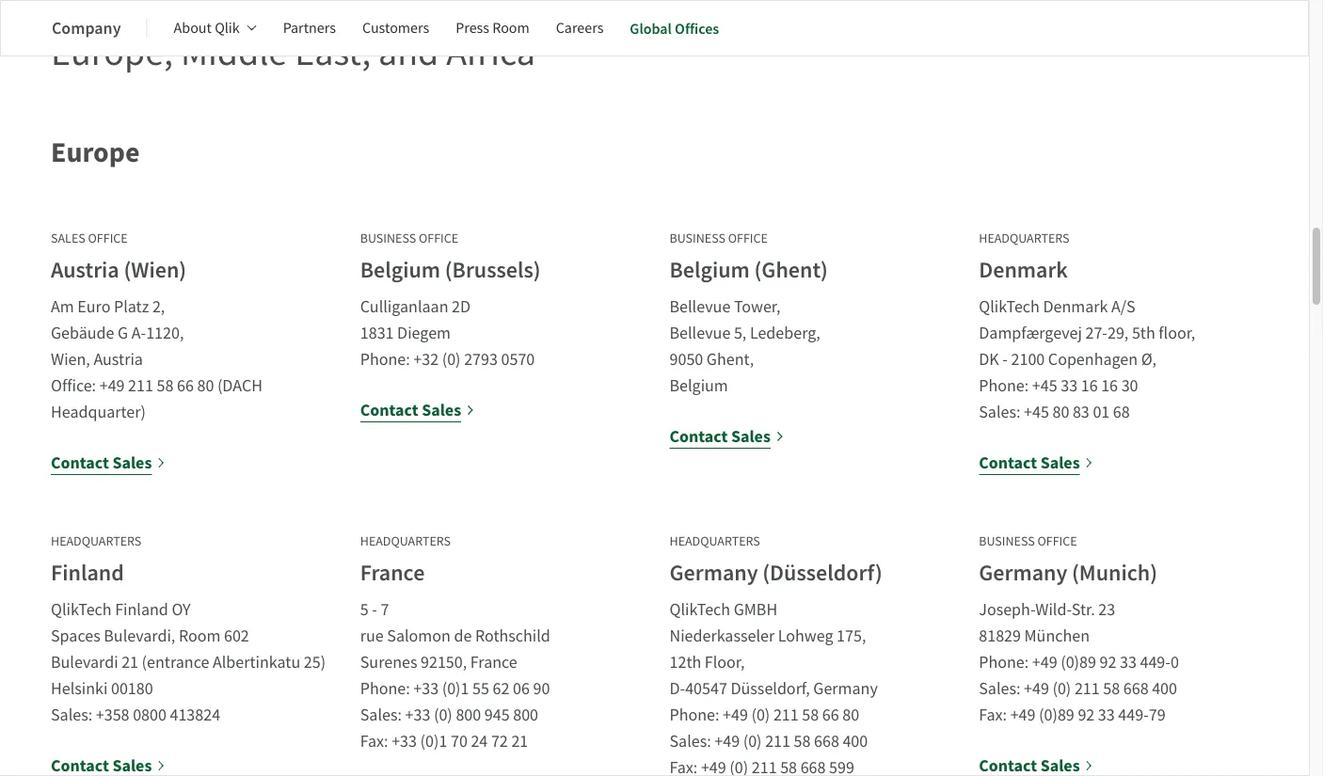 Task type: locate. For each thing, give the bounding box(es) containing it.
1 horizontal spatial 400
[[1152, 678, 1177, 700]]

1 horizontal spatial 16
[[1101, 375, 1118, 397]]

about qlik link
[[174, 6, 257, 51]]

belgium inside the 'business office belgium (brussels)'
[[360, 255, 441, 285]]

(0)1 left 55
[[442, 678, 469, 700]]

1 16 from the left
[[1081, 375, 1098, 397]]

70
[[451, 731, 468, 753]]

2 800 from the left
[[513, 705, 538, 726]]

office up (brussels)
[[419, 230, 458, 247]]

germany inside "qliktech gmbh niederkasseler lohweg 175, 12th floor, d-40547 düsseldorf, germany phone: +49 (0) 211 58 66 80 sales: +49 (0) 211 58 668 400"
[[813, 678, 878, 700]]

finland inside headquarters finland
[[51, 558, 124, 588]]

+45 down 2100
[[1032, 375, 1058, 397]]

contact sales for (brussels)
[[360, 399, 461, 422]]

5
[[360, 599, 369, 621]]

800 down 06
[[513, 705, 538, 726]]

fax: down 81829
[[979, 705, 1007, 726]]

global offices
[[630, 18, 719, 38]]

1 vertical spatial room
[[179, 625, 221, 647]]

phone: down 40547
[[670, 705, 720, 726]]

1 horizontal spatial 33
[[1098, 705, 1115, 726]]

80
[[197, 375, 214, 397], [1053, 401, 1069, 423], [843, 705, 859, 726]]

sales inside sales office austria (wien)
[[51, 230, 85, 247]]

1 horizontal spatial 66
[[822, 705, 839, 726]]

1 horizontal spatial 92
[[1100, 652, 1117, 673]]

800 up the 70
[[456, 705, 481, 726]]

1120,
[[146, 322, 184, 344]]

office for (wien)
[[88, 230, 128, 247]]

58 inside joseph-wild-str. 23 81829 münchen phone: +49 (0)89 92 33 449-0 sales: +49 (0) 211 58 668 400 fax: +49 (0)89 92 33 449-79
[[1103, 678, 1120, 700]]

2 horizontal spatial 80
[[1053, 401, 1069, 423]]

belgium for belgium (ghent)
[[670, 255, 750, 285]]

austria
[[51, 255, 119, 285], [94, 349, 143, 370]]

62
[[493, 678, 510, 700]]

oy
[[172, 599, 191, 621]]

21
[[122, 652, 138, 673], [511, 731, 528, 753]]

1 vertical spatial 668
[[814, 731, 839, 753]]

(dach
[[217, 375, 262, 397]]

1 vertical spatial 66
[[822, 705, 839, 726]]

0 horizontal spatial france
[[360, 558, 425, 588]]

2 vertical spatial 33
[[1098, 705, 1115, 726]]

81829
[[979, 625, 1021, 647]]

denmark up 27-
[[1043, 296, 1108, 318]]

16 down copenhagen at the right of the page
[[1081, 375, 1098, 397]]

finland
[[51, 558, 124, 588], [115, 599, 168, 621]]

sales: down d-
[[670, 731, 711, 753]]

offices
[[675, 18, 719, 38]]

0 vertical spatial finland
[[51, 558, 124, 588]]

668
[[1124, 678, 1149, 700], [814, 731, 839, 753]]

66 down 175,
[[822, 705, 839, 726]]

europe, middle east, and africa
[[51, 29, 536, 77]]

germany inside headquarters germany (düsseldorf)
[[670, 558, 758, 588]]

germany
[[670, 558, 758, 588], [979, 558, 1068, 588], [813, 678, 878, 700]]

0 vertical spatial 400
[[1152, 678, 1177, 700]]

80 down 175,
[[843, 705, 859, 726]]

1 horizontal spatial fax:
[[979, 705, 1007, 726]]

- right the 5
[[372, 599, 377, 621]]

(0) inside 5 - 7 rue salomon de rothschild surenes 92150, france phone: +33 (0)1 55 62 06 90 sales: +33 (0) 800 945 800 fax: +33 (0)1 70 24 72 21
[[434, 705, 453, 726]]

europe
[[51, 133, 140, 171]]

1 vertical spatial bellevue
[[670, 322, 731, 344]]

2 bellevue from the top
[[670, 322, 731, 344]]

211 inside joseph-wild-str. 23 81829 münchen phone: +49 (0)89 92 33 449-0 sales: +49 (0) 211 58 668 400 fax: +49 (0)89 92 33 449-79
[[1075, 678, 1100, 700]]

5,
[[734, 322, 747, 344]]

1 vertical spatial france
[[470, 652, 517, 673]]

bulevardi,
[[104, 625, 175, 647]]

contact for (brussels)
[[360, 399, 418, 422]]

bellevue tower, bellevue 5, ledeberg, 9050 ghent, belgium
[[670, 296, 820, 397]]

contact sales down +32
[[360, 399, 461, 422]]

211 inside am euro platz 2, gebäude g a-1120, wien, austria office: +49 211 58 66 80 (dach headquarter)
[[128, 375, 153, 397]]

0 vertical spatial 21
[[122, 652, 138, 673]]

2 horizontal spatial business
[[979, 533, 1035, 550]]

0 horizontal spatial room
[[179, 625, 221, 647]]

0 horizontal spatial germany
[[670, 558, 758, 588]]

1 horizontal spatial business
[[670, 230, 726, 247]]

gebäude
[[51, 322, 114, 344]]

1 horizontal spatial 80
[[843, 705, 859, 726]]

salomon
[[387, 625, 451, 647]]

belgium inside the bellevue tower, bellevue 5, ledeberg, 9050 ghent, belgium
[[670, 375, 728, 397]]

headquarters for france
[[360, 533, 451, 550]]

office inside the business office germany (munich)
[[1038, 533, 1077, 550]]

belgium down 9050
[[670, 375, 728, 397]]

211
[[128, 375, 153, 397], [1075, 678, 1100, 700], [774, 705, 799, 726], [765, 731, 791, 753]]

1 vertical spatial 80
[[1053, 401, 1069, 423]]

phone: inside culliganlaan 2d 1831 diegem phone: +32 (0) 2793 0570
[[360, 349, 410, 370]]

business inside the business office germany (munich)
[[979, 533, 1035, 550]]

68
[[1113, 401, 1130, 423]]

room right press
[[492, 18, 530, 38]]

contact sales link
[[360, 397, 475, 424], [670, 424, 785, 450], [51, 450, 166, 476], [979, 450, 1094, 476]]

bulevardi
[[51, 652, 118, 673]]

0 horizontal spatial 33
[[1061, 375, 1078, 397]]

33
[[1061, 375, 1078, 397], [1120, 652, 1137, 673], [1098, 705, 1115, 726]]

phone: inside joseph-wild-str. 23 81829 münchen phone: +49 (0)89 92 33 449-0 sales: +49 (0) 211 58 668 400 fax: +49 (0)89 92 33 449-79
[[979, 652, 1029, 673]]

fax: down surenes
[[360, 731, 388, 753]]

partners
[[283, 18, 336, 38]]

denmark inside the qliktech denmark a/s dampfærgevej 27-29, 5th floor, dk - 2100 copenhagen ø, phone: +45 33 16 16 30 sales: +45 80 83 01 68
[[1043, 296, 1108, 318]]

contact sales down the ghent,
[[670, 425, 771, 448]]

2 horizontal spatial 33
[[1120, 652, 1137, 673]]

2 horizontal spatial germany
[[979, 558, 1068, 588]]

company menu bar
[[52, 6, 746, 51]]

1 vertical spatial (0)1
[[420, 731, 447, 753]]

92150,
[[421, 652, 467, 673]]

contact for (ghent)
[[670, 425, 728, 448]]

72
[[491, 731, 508, 753]]

1 vertical spatial -
[[372, 599, 377, 621]]

spaces
[[51, 625, 100, 647]]

0 vertical spatial +45
[[1032, 375, 1058, 397]]

66 left (dach
[[177, 375, 194, 397]]

449-
[[1140, 652, 1171, 673], [1118, 705, 1149, 726]]

80 inside the qliktech denmark a/s dampfærgevej 27-29, 5th floor, dk - 2100 copenhagen ø, phone: +45 33 16 16 30 sales: +45 80 83 01 68
[[1053, 401, 1069, 423]]

1 vertical spatial 400
[[843, 731, 868, 753]]

headquarters for germany
[[670, 533, 760, 550]]

2 horizontal spatial qliktech
[[979, 296, 1040, 318]]

phone: inside "qliktech gmbh niederkasseler lohweg 175, 12th floor, d-40547 düsseldorf, germany phone: +49 (0) 211 58 66 80 sales: +49 (0) 211 58 668 400"
[[670, 705, 720, 726]]

sales
[[51, 230, 85, 247], [422, 399, 461, 422], [731, 425, 771, 448], [112, 452, 152, 474], [1041, 452, 1080, 474]]

denmark inside headquarters denmark
[[979, 255, 1068, 285]]

0 horizontal spatial fax:
[[360, 731, 388, 753]]

business for belgium (ghent)
[[670, 230, 726, 247]]

gmbh
[[734, 599, 778, 621]]

qliktech for finland
[[51, 599, 112, 621]]

belgium
[[360, 255, 441, 285], [670, 255, 750, 285], [670, 375, 728, 397]]

germany inside the business office germany (munich)
[[979, 558, 1068, 588]]

contact sales down headquarter)
[[51, 452, 152, 474]]

92 left the 79 in the right bottom of the page
[[1078, 705, 1095, 726]]

(brussels)
[[445, 255, 541, 285]]

partners link
[[283, 6, 336, 51]]

contact
[[360, 399, 418, 422], [670, 425, 728, 448], [51, 452, 109, 474], [979, 452, 1037, 474]]

sales: inside joseph-wild-str. 23 81829 münchen phone: +49 (0)89 92 33 449-0 sales: +49 (0) 211 58 668 400 fax: +49 (0)89 92 33 449-79
[[979, 678, 1021, 700]]

413824
[[170, 705, 220, 726]]

0 horizontal spatial 16
[[1081, 375, 1098, 397]]

sales: down helsinki
[[51, 705, 92, 726]]

+45 left 83
[[1024, 401, 1049, 423]]

phone:
[[360, 349, 410, 370], [979, 375, 1029, 397], [979, 652, 1029, 673], [360, 678, 410, 700], [670, 705, 720, 726]]

+32
[[413, 349, 439, 370]]

0 vertical spatial 33
[[1061, 375, 1078, 397]]

press room
[[456, 18, 530, 38]]

1 horizontal spatial germany
[[813, 678, 878, 700]]

80 left (dach
[[197, 375, 214, 397]]

headquarters inside headquarters germany (düsseldorf)
[[670, 533, 760, 550]]

30
[[1122, 375, 1138, 397]]

contact sales link for (wien)
[[51, 450, 166, 476]]

str.
[[1072, 599, 1095, 621]]

finland for qliktech
[[115, 599, 168, 621]]

press room link
[[456, 6, 530, 51]]

0 vertical spatial fax:
[[979, 705, 1007, 726]]

finland up bulevardi,
[[115, 599, 168, 621]]

1 vertical spatial denmark
[[1043, 296, 1108, 318]]

austria down g
[[94, 349, 143, 370]]

qlik
[[215, 18, 240, 38]]

sales down +32
[[422, 399, 461, 422]]

belgium up tower,
[[670, 255, 750, 285]]

a-
[[132, 322, 146, 344]]

sales: down surenes
[[360, 705, 402, 726]]

finland inside qliktech finland oy spaces bulevardi, room 602 bulevardi 21 (entrance albertinkatu 25) helsinki 00180 sales: +358 0800 413824
[[115, 599, 168, 621]]

room down oy
[[179, 625, 221, 647]]

ø,
[[1141, 349, 1157, 370]]

5th
[[1132, 322, 1155, 344]]

21 up 00180
[[122, 652, 138, 673]]

- right dk
[[1003, 349, 1008, 370]]

east,
[[295, 29, 371, 77]]

office up '(munich)'
[[1038, 533, 1077, 550]]

qliktech inside the qliktech denmark a/s dampfærgevej 27-29, 5th floor, dk - 2100 copenhagen ø, phone: +45 33 16 16 30 sales: +45 80 83 01 68
[[979, 296, 1040, 318]]

office up (ghent)
[[728, 230, 768, 247]]

- inside 5 - 7 rue salomon de rothschild surenes 92150, france phone: +33 (0)1 55 62 06 90 sales: +33 (0) 800 945 800 fax: +33 (0)1 70 24 72 21
[[372, 599, 377, 621]]

2 vertical spatial 80
[[843, 705, 859, 726]]

contact sales
[[360, 399, 461, 422], [670, 425, 771, 448], [51, 452, 152, 474], [979, 452, 1080, 474]]

contact for (wien)
[[51, 452, 109, 474]]

france up 62
[[470, 652, 517, 673]]

1 horizontal spatial 21
[[511, 731, 528, 753]]

1 vertical spatial 21
[[511, 731, 528, 753]]

0 horizontal spatial 668
[[814, 731, 839, 753]]

phone: down 81829
[[979, 652, 1029, 673]]

denmark for qliktech
[[1043, 296, 1108, 318]]

0 horizontal spatial -
[[372, 599, 377, 621]]

0 vertical spatial austria
[[51, 255, 119, 285]]

a/s
[[1112, 296, 1136, 318]]

-
[[1003, 349, 1008, 370], [372, 599, 377, 621]]

business inside the 'business office belgium (brussels)'
[[360, 230, 416, 247]]

33 up 83
[[1061, 375, 1078, 397]]

france up 7
[[360, 558, 425, 588]]

1 vertical spatial +33
[[405, 705, 430, 726]]

belgium for belgium (brussels)
[[360, 255, 441, 285]]

denmark up the dampfærgevej
[[979, 255, 1068, 285]]

sales: down 81829
[[979, 678, 1021, 700]]

fax: inside 5 - 7 rue salomon de rothschild surenes 92150, france phone: +33 (0)1 55 62 06 90 sales: +33 (0) 800 945 800 fax: +33 (0)1 70 24 72 21
[[360, 731, 388, 753]]

qliktech inside qliktech finland oy spaces bulevardi, room 602 bulevardi 21 (entrance albertinkatu 25) helsinki 00180 sales: +358 0800 413824
[[51, 599, 112, 621]]

21 right 72
[[511, 731, 528, 753]]

(0)1 left the 70
[[420, 731, 447, 753]]

0 horizontal spatial 80
[[197, 375, 214, 397]]

headquarter)
[[51, 401, 146, 423]]

(düsseldorf)
[[763, 558, 883, 588]]

0 vertical spatial bellevue
[[670, 296, 731, 318]]

(0) inside joseph-wild-str. 23 81829 münchen phone: +49 (0)89 92 33 449-0 sales: +49 (0) 211 58 668 400 fax: +49 (0)89 92 33 449-79
[[1053, 678, 1071, 700]]

0 vertical spatial (0)89
[[1061, 652, 1096, 673]]

1 horizontal spatial -
[[1003, 349, 1008, 370]]

sales down the ghent,
[[731, 425, 771, 448]]

(wien)
[[124, 255, 186, 285]]

germany up gmbh
[[670, 558, 758, 588]]

1 horizontal spatial 668
[[1124, 678, 1149, 700]]

01
[[1093, 401, 1110, 423]]

sales down headquarter)
[[112, 452, 152, 474]]

sales office austria (wien)
[[51, 230, 186, 285]]

0 horizontal spatial 400
[[843, 731, 868, 753]]

contact sales link down the ghent,
[[670, 424, 785, 450]]

finland up the spaces
[[51, 558, 124, 588]]

0 vertical spatial (0)1
[[442, 678, 469, 700]]

1 800 from the left
[[456, 705, 481, 726]]

sales: down dk
[[979, 401, 1021, 423]]

+45
[[1032, 375, 1058, 397], [1024, 401, 1049, 423]]

contact sales link for (brussels)
[[360, 397, 475, 424]]

albertinkatu
[[213, 652, 300, 673]]

careers
[[556, 18, 604, 38]]

austria up euro
[[51, 255, 119, 285]]

0 horizontal spatial business
[[360, 230, 416, 247]]

80 inside "qliktech gmbh niederkasseler lohweg 175, 12th floor, d-40547 düsseldorf, germany phone: +49 (0) 211 58 66 80 sales: +49 (0) 211 58 668 400"
[[843, 705, 859, 726]]

contact sales link down headquarter)
[[51, 450, 166, 476]]

sales for (brussels)
[[422, 399, 461, 422]]

58 inside am euro platz 2, gebäude g a-1120, wien, austria office: +49 211 58 66 80 (dach headquarter)
[[157, 375, 174, 397]]

office for (brussels)
[[419, 230, 458, 247]]

qliktech inside "qliktech gmbh niederkasseler lohweg 175, 12th floor, d-40547 düsseldorf, germany phone: +49 (0) 211 58 66 80 sales: +49 (0) 211 58 668 400"
[[670, 599, 730, 621]]

90
[[533, 678, 550, 700]]

2 16 from the left
[[1101, 375, 1118, 397]]

+49 inside am euro platz 2, gebäude g a-1120, wien, austria office: +49 211 58 66 80 (dach headquarter)
[[99, 375, 125, 397]]

office inside business office belgium (ghent)
[[728, 230, 768, 247]]

400 inside "qliktech gmbh niederkasseler lohweg 175, 12th floor, d-40547 düsseldorf, germany phone: +49 (0) 211 58 66 80 sales: +49 (0) 211 58 668 400"
[[843, 731, 868, 753]]

1 vertical spatial fax:
[[360, 731, 388, 753]]

belgium up the culliganlaan
[[360, 255, 441, 285]]

am
[[51, 296, 74, 318]]

belgium inside business office belgium (ghent)
[[670, 255, 750, 285]]

d-
[[670, 678, 685, 700]]

33 left 0 at the bottom right of the page
[[1120, 652, 1137, 673]]

83
[[1073, 401, 1090, 423]]

1 vertical spatial austria
[[94, 349, 143, 370]]

1 vertical spatial finland
[[115, 599, 168, 621]]

business for germany (munich)
[[979, 533, 1035, 550]]

contact sales link down +32
[[360, 397, 475, 424]]

0 horizontal spatial 800
[[456, 705, 481, 726]]

qliktech up the dampfærgevej
[[979, 296, 1040, 318]]

1 horizontal spatial qliktech
[[670, 599, 730, 621]]

1 vertical spatial +45
[[1024, 401, 1049, 423]]

0 vertical spatial +33
[[413, 678, 439, 700]]

0 vertical spatial 80
[[197, 375, 214, 397]]

92 down 23
[[1100, 652, 1117, 673]]

21 inside 5 - 7 rue salomon de rothschild surenes 92150, france phone: +33 (0)1 55 62 06 90 sales: +33 (0) 800 945 800 fax: +33 (0)1 70 24 72 21
[[511, 731, 528, 753]]

668 inside "qliktech gmbh niederkasseler lohweg 175, 12th floor, d-40547 düsseldorf, germany phone: +49 (0) 211 58 66 80 sales: +49 (0) 211 58 668 400"
[[814, 731, 839, 753]]

66 inside "qliktech gmbh niederkasseler lohweg 175, 12th floor, d-40547 düsseldorf, germany phone: +49 (0) 211 58 66 80 sales: +49 (0) 211 58 668 400"
[[822, 705, 839, 726]]

1 vertical spatial 92
[[1078, 705, 1095, 726]]

0 vertical spatial 668
[[1124, 678, 1149, 700]]

0 vertical spatial denmark
[[979, 255, 1068, 285]]

0 vertical spatial 449-
[[1140, 652, 1171, 673]]

business inside business office belgium (ghent)
[[670, 230, 726, 247]]

1 vertical spatial 449-
[[1118, 705, 1149, 726]]

33 left the 79 in the right bottom of the page
[[1098, 705, 1115, 726]]

denmark for headquarters
[[979, 255, 1068, 285]]

germany up the joseph-
[[979, 558, 1068, 588]]

24
[[471, 731, 488, 753]]

66 inside am euro platz 2, gebäude g a-1120, wien, austria office: +49 211 58 66 80 (dach headquarter)
[[177, 375, 194, 397]]

1 horizontal spatial france
[[470, 652, 517, 673]]

office:
[[51, 375, 96, 397]]

sales up the am
[[51, 230, 85, 247]]

(0)
[[442, 349, 461, 370], [1053, 678, 1071, 700], [434, 705, 453, 726], [752, 705, 770, 726], [743, 731, 762, 753]]

office inside the 'business office belgium (brussels)'
[[419, 230, 458, 247]]

germany down 175,
[[813, 678, 878, 700]]

0 vertical spatial france
[[360, 558, 425, 588]]

finland for headquarters
[[51, 558, 124, 588]]

sales: inside qliktech finland oy spaces bulevardi, room 602 bulevardi 21 (entrance albertinkatu 25) helsinki 00180 sales: +358 0800 413824
[[51, 705, 92, 726]]

16
[[1081, 375, 1098, 397], [1101, 375, 1118, 397]]

qliktech up niederkasseler
[[670, 599, 730, 621]]

about qlik
[[174, 18, 240, 38]]

headquarters
[[979, 230, 1070, 247], [51, 533, 141, 550], [360, 533, 451, 550], [670, 533, 760, 550]]

2793
[[464, 349, 498, 370]]

qliktech up the spaces
[[51, 599, 112, 621]]

1 horizontal spatial 800
[[513, 705, 538, 726]]

80 left 83
[[1053, 401, 1069, 423]]

phone: down surenes
[[360, 678, 410, 700]]

france inside 5 - 7 rue salomon de rothschild surenes 92150, france phone: +33 (0)1 55 62 06 90 sales: +33 (0) 800 945 800 fax: +33 (0)1 70 24 72 21
[[470, 652, 517, 673]]

headquarters for denmark
[[979, 230, 1070, 247]]

phone: down 1831
[[360, 349, 410, 370]]

customers
[[362, 18, 429, 38]]

dk
[[979, 349, 999, 370]]

lohweg
[[778, 625, 833, 647]]

sales for (wien)
[[112, 452, 152, 474]]

office inside sales office austria (wien)
[[88, 230, 128, 247]]

sales down 83
[[1041, 452, 1080, 474]]

1 horizontal spatial room
[[492, 18, 530, 38]]

16 left 30
[[1101, 375, 1118, 397]]

office up the '(wien)'
[[88, 230, 128, 247]]

france
[[360, 558, 425, 588], [470, 652, 517, 673]]

joseph-
[[979, 599, 1036, 621]]

33 inside the qliktech denmark a/s dampfærgevej 27-29, 5th floor, dk - 2100 copenhagen ø, phone: +45 33 16 16 30 sales: +45 80 83 01 68
[[1061, 375, 1078, 397]]

0 vertical spatial -
[[1003, 349, 1008, 370]]

0 vertical spatial room
[[492, 18, 530, 38]]

0 horizontal spatial 66
[[177, 375, 194, 397]]

phone: down dk
[[979, 375, 1029, 397]]

de
[[454, 625, 472, 647]]

0 vertical spatial 66
[[177, 375, 194, 397]]

0 horizontal spatial qliktech
[[51, 599, 112, 621]]

0 horizontal spatial 21
[[122, 652, 138, 673]]



Task type: vqa. For each thing, say whether or not it's contained in the screenshot.
the top Finland
yes



Task type: describe. For each thing, give the bounding box(es) containing it.
80 inside am euro platz 2, gebäude g a-1120, wien, austria office: +49 211 58 66 80 (dach headquarter)
[[197, 375, 214, 397]]

0 vertical spatial 92
[[1100, 652, 1117, 673]]

copenhagen
[[1048, 349, 1138, 370]]

175,
[[837, 625, 866, 647]]

surenes
[[360, 652, 417, 673]]

sales for (ghent)
[[731, 425, 771, 448]]

headquarters germany (düsseldorf)
[[670, 533, 883, 588]]

(0) inside culliganlaan 2d 1831 diegem phone: +32 (0) 2793 0570
[[442, 349, 461, 370]]

sales: inside the qliktech denmark a/s dampfærgevej 27-29, 5th floor, dk - 2100 copenhagen ø, phone: +45 33 16 16 30 sales: +45 80 83 01 68
[[979, 401, 1021, 423]]

culliganlaan
[[360, 296, 448, 318]]

office for (munich)
[[1038, 533, 1077, 550]]

1 vertical spatial (0)89
[[1039, 705, 1075, 726]]

7
[[381, 599, 389, 621]]

am euro platz 2, gebäude g a-1120, wien, austria office: +49 211 58 66 80 (dach headquarter)
[[51, 296, 262, 423]]

münchen
[[1024, 625, 1090, 647]]

(entrance
[[142, 652, 209, 673]]

06
[[513, 678, 530, 700]]

headquarters denmark
[[979, 230, 1070, 285]]

floor,
[[705, 652, 745, 673]]

25)
[[304, 652, 326, 673]]

(ghent)
[[754, 255, 828, 285]]

press
[[456, 18, 489, 38]]

(munich)
[[1072, 558, 1158, 588]]

5 - 7 rue salomon de rothschild surenes 92150, france phone: +33 (0)1 55 62 06 90 sales: +33 (0) 800 945 800 fax: +33 (0)1 70 24 72 21
[[360, 599, 550, 753]]

business office germany (munich)
[[979, 533, 1158, 588]]

austria inside sales office austria (wien)
[[51, 255, 119, 285]]

about
[[174, 18, 212, 38]]

qliktech for denmark
[[979, 296, 1040, 318]]

contact sales for (wien)
[[51, 452, 152, 474]]

400 inside joseph-wild-str. 23 81829 münchen phone: +49 (0)89 92 33 449-0 sales: +49 (0) 211 58 668 400 fax: +49 (0)89 92 33 449-79
[[1152, 678, 1177, 700]]

29,
[[1108, 322, 1129, 344]]

0 horizontal spatial 92
[[1078, 705, 1095, 726]]

ledeberg,
[[750, 322, 820, 344]]

diegem
[[397, 322, 451, 344]]

0570
[[501, 349, 535, 370]]

945
[[485, 705, 510, 726]]

and
[[378, 29, 439, 77]]

business for belgium (brussels)
[[360, 230, 416, 247]]

0800
[[133, 705, 166, 726]]

sales: inside 5 - 7 rue salomon de rothschild surenes 92150, france phone: +33 (0)1 55 62 06 90 sales: +33 (0) 800 945 800 fax: +33 (0)1 70 24 72 21
[[360, 705, 402, 726]]

contact sales down 83
[[979, 452, 1080, 474]]

602
[[224, 625, 249, 647]]

1 vertical spatial 33
[[1120, 652, 1137, 673]]

55
[[473, 678, 489, 700]]

düsseldorf,
[[731, 678, 810, 700]]

global offices link
[[630, 6, 719, 51]]

france inside headquarters france
[[360, 558, 425, 588]]

company
[[52, 17, 121, 40]]

phone: inside 5 - 7 rue salomon de rothschild surenes 92150, france phone: +33 (0)1 55 62 06 90 sales: +33 (0) 800 945 800 fax: +33 (0)1 70 24 72 21
[[360, 678, 410, 700]]

rue
[[360, 625, 384, 647]]

room inside qliktech finland oy spaces bulevardi, room 602 bulevardi 21 (entrance albertinkatu 25) helsinki 00180 sales: +358 0800 413824
[[179, 625, 221, 647]]

office for (ghent)
[[728, 230, 768, 247]]

business office belgium (brussels)
[[360, 230, 541, 285]]

0
[[1171, 652, 1179, 673]]

sales: inside "qliktech gmbh niederkasseler lohweg 175, 12th floor, d-40547 düsseldorf, germany phone: +49 (0) 211 58 66 80 sales: +49 (0) 211 58 668 400"
[[670, 731, 711, 753]]

euro
[[77, 296, 110, 318]]

phone: inside the qliktech denmark a/s dampfærgevej 27-29, 5th floor, dk - 2100 copenhagen ø, phone: +45 33 16 16 30 sales: +45 80 83 01 68
[[979, 375, 1029, 397]]

global
[[630, 18, 672, 38]]

austria inside am euro platz 2, gebäude g a-1120, wien, austria office: +49 211 58 66 80 (dach headquarter)
[[94, 349, 143, 370]]

floor,
[[1159, 322, 1196, 344]]

headquarters for finland
[[51, 533, 141, 550]]

- inside the qliktech denmark a/s dampfærgevej 27-29, 5th floor, dk - 2100 copenhagen ø, phone: +45 33 16 16 30 sales: +45 80 83 01 68
[[1003, 349, 1008, 370]]

africa
[[446, 29, 536, 77]]

tower,
[[734, 296, 781, 318]]

1 bellevue from the top
[[670, 296, 731, 318]]

g
[[118, 322, 128, 344]]

rothschild
[[475, 625, 550, 647]]

2 vertical spatial +33
[[392, 731, 417, 753]]

careers link
[[556, 6, 604, 51]]

headquarters france
[[360, 533, 451, 588]]

platz
[[114, 296, 149, 318]]

middle
[[181, 29, 287, 77]]

dampfærgevej
[[979, 322, 1082, 344]]

qliktech denmark a/s dampfærgevej 27-29, 5th floor, dk - 2100 copenhagen ø, phone: +45 33 16 16 30 sales: +45 80 83 01 68
[[979, 296, 1196, 423]]

+358
[[96, 705, 129, 726]]

2d
[[452, 296, 471, 318]]

wien,
[[51, 349, 90, 370]]

23
[[1099, 599, 1115, 621]]

niederkasseler
[[670, 625, 775, 647]]

contact sales for (ghent)
[[670, 425, 771, 448]]

27-
[[1086, 322, 1108, 344]]

qliktech finland oy spaces bulevardi, room 602 bulevardi 21 (entrance albertinkatu 25) helsinki 00180 sales: +358 0800 413824
[[51, 599, 326, 726]]

contact sales link down 83
[[979, 450, 1094, 476]]

culliganlaan 2d 1831 diegem phone: +32 (0) 2793 0570
[[360, 296, 535, 370]]

customers link
[[362, 6, 429, 51]]

21 inside qliktech finland oy spaces bulevardi, room 602 bulevardi 21 (entrance albertinkatu 25) helsinki 00180 sales: +358 0800 413824
[[122, 652, 138, 673]]

1831
[[360, 322, 394, 344]]

00180
[[111, 678, 153, 700]]

joseph-wild-str. 23 81829 münchen phone: +49 (0)89 92 33 449-0 sales: +49 (0) 211 58 668 400 fax: +49 (0)89 92 33 449-79
[[979, 599, 1179, 726]]

europe,
[[51, 29, 173, 77]]

668 inside joseph-wild-str. 23 81829 münchen phone: +49 (0)89 92 33 449-0 sales: +49 (0) 211 58 668 400 fax: +49 (0)89 92 33 449-79
[[1124, 678, 1149, 700]]

2,
[[152, 296, 165, 318]]

40547
[[685, 678, 727, 700]]

2100
[[1011, 349, 1045, 370]]

12th
[[670, 652, 701, 673]]

room inside 'link'
[[492, 18, 530, 38]]

contact sales link for (ghent)
[[670, 424, 785, 450]]

headquarters finland
[[51, 533, 141, 588]]

fax: inside joseph-wild-str. 23 81829 münchen phone: +49 (0)89 92 33 449-0 sales: +49 (0) 211 58 668 400 fax: +49 (0)89 92 33 449-79
[[979, 705, 1007, 726]]

9050
[[670, 349, 703, 370]]

business office belgium (ghent)
[[670, 230, 828, 285]]



